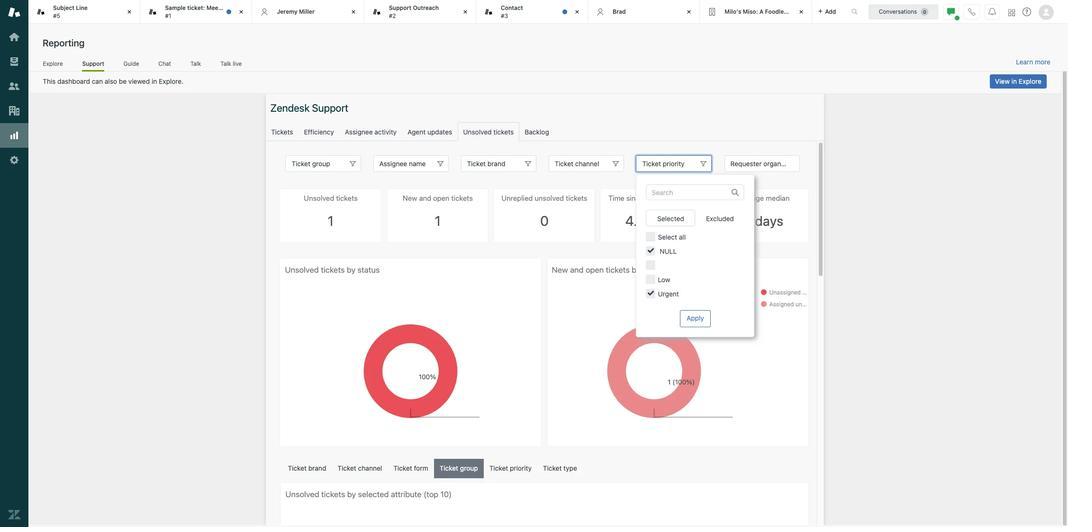 Task type: locate. For each thing, give the bounding box(es) containing it.
talk live
[[221, 60, 242, 67]]

dashboard
[[57, 77, 90, 85]]

1 horizontal spatial support
[[389, 4, 412, 11]]

#5
[[53, 12, 60, 19]]

subject line #5
[[53, 4, 88, 19]]

0 horizontal spatial support
[[82, 60, 104, 67]]

can
[[92, 77, 103, 85]]

3 tab from the left
[[365, 0, 477, 24]]

a
[[760, 8, 764, 15]]

explore
[[43, 60, 63, 67], [1020, 77, 1042, 85]]

add button
[[813, 0, 842, 23]]

subsidiary
[[789, 8, 819, 15]]

close image inside 'brad' "tab"
[[685, 7, 694, 17]]

close image left 'brad' at the right top of page
[[573, 7, 582, 17]]

5 close image from the left
[[685, 7, 694, 17]]

add
[[826, 8, 837, 15]]

6 close image from the left
[[797, 7, 806, 17]]

learn more
[[1017, 58, 1051, 66]]

ticket
[[233, 4, 249, 11]]

talk for talk
[[190, 60, 201, 67]]

this
[[43, 77, 56, 85]]

guide link
[[123, 60, 139, 70]]

conversations
[[880, 8, 918, 15]]

zendesk support image
[[8, 6, 20, 18]]

support for support
[[82, 60, 104, 67]]

2 close image from the left
[[237, 7, 246, 17]]

0 horizontal spatial talk
[[190, 60, 201, 67]]

0 horizontal spatial in
[[152, 77, 157, 85]]

explore link
[[43, 60, 63, 70]]

support inside support outreach #2
[[389, 4, 412, 11]]

reporting
[[43, 37, 85, 48]]

talk
[[190, 60, 201, 67], [221, 60, 231, 67]]

2 talk from the left
[[221, 60, 231, 67]]

explore down learn more link
[[1020, 77, 1042, 85]]

meet
[[207, 4, 221, 11]]

more
[[1036, 58, 1051, 66]]

support up #2
[[389, 4, 412, 11]]

guide
[[124, 60, 139, 67]]

ticket:
[[187, 4, 205, 11]]

close image
[[125, 7, 134, 17], [237, 7, 246, 17], [461, 7, 470, 17], [573, 7, 582, 17], [685, 7, 694, 17], [797, 7, 806, 17]]

view
[[996, 77, 1011, 85]]

talk left the live
[[221, 60, 231, 67]]

close image right foodlez
[[797, 7, 806, 17]]

1 horizontal spatial in
[[1012, 77, 1018, 85]]

#1
[[165, 12, 171, 19]]

tab
[[28, 0, 140, 24], [140, 0, 253, 24], [365, 0, 477, 24], [477, 0, 589, 24]]

subject
[[53, 4, 74, 11]]

support link
[[82, 60, 104, 72]]

close image right the
[[237, 7, 246, 17]]

1 horizontal spatial talk
[[221, 60, 231, 67]]

1 vertical spatial support
[[82, 60, 104, 67]]

1 close image from the left
[[125, 7, 134, 17]]

0 vertical spatial support
[[389, 4, 412, 11]]

chat link
[[158, 60, 171, 70]]

explore up this
[[43, 60, 63, 67]]

this dashboard can also be viewed in explore.
[[43, 77, 184, 85]]

0 horizontal spatial explore
[[43, 60, 63, 67]]

tab containing subject line
[[28, 0, 140, 24]]

close image left #3
[[461, 7, 470, 17]]

support up can
[[82, 60, 104, 67]]

tab containing support outreach
[[365, 0, 477, 24]]

1 talk from the left
[[190, 60, 201, 67]]

talk for talk live
[[221, 60, 231, 67]]

contact
[[501, 4, 523, 11]]

explore inside button
[[1020, 77, 1042, 85]]

tabs tab list
[[28, 0, 842, 24]]

main element
[[0, 0, 28, 528]]

support
[[389, 4, 412, 11], [82, 60, 104, 67]]

zendesk products image
[[1009, 9, 1016, 16]]

close image inside milo's miso: a foodlez subsidiary tab
[[797, 7, 806, 17]]

customers image
[[8, 80, 20, 92]]

close image left milo's
[[685, 7, 694, 17]]

2 in from the left
[[1012, 77, 1018, 85]]

miso:
[[743, 8, 759, 15]]

tab containing sample ticket: meet the ticket
[[140, 0, 253, 24]]

jeremy
[[277, 8, 298, 15]]

in
[[152, 77, 157, 85], [1012, 77, 1018, 85]]

view in explore button
[[991, 74, 1048, 89]]

0 vertical spatial explore
[[43, 60, 63, 67]]

1 horizontal spatial explore
[[1020, 77, 1042, 85]]

talk live link
[[220, 60, 242, 70]]

talk right chat
[[190, 60, 201, 67]]

1 tab from the left
[[28, 0, 140, 24]]

1 vertical spatial explore
[[1020, 77, 1042, 85]]

admin image
[[8, 154, 20, 166]]

in inside view in explore button
[[1012, 77, 1018, 85]]

close image left #1
[[125, 7, 134, 17]]

miller
[[299, 8, 315, 15]]

sample ticket: meet the ticket #1
[[165, 4, 249, 19]]

brad
[[613, 8, 626, 15]]

in right viewed
[[152, 77, 157, 85]]

get started image
[[8, 31, 20, 43]]

learn
[[1017, 58, 1034, 66]]

in right 'view'
[[1012, 77, 1018, 85]]

2 tab from the left
[[140, 0, 253, 24]]

4 tab from the left
[[477, 0, 589, 24]]



Task type: vqa. For each thing, say whether or not it's contained in the screenshot.
Foodlez link on the top of page
no



Task type: describe. For each thing, give the bounding box(es) containing it.
sample
[[165, 4, 186, 11]]

1 in from the left
[[152, 77, 157, 85]]

support outreach #2
[[389, 4, 439, 19]]

brad tab
[[589, 0, 701, 24]]

be
[[119, 77, 127, 85]]

milo's
[[725, 8, 742, 15]]

conversations button
[[869, 4, 939, 19]]

button displays agent's chat status as online. image
[[948, 8, 956, 15]]

contact #3
[[501, 4, 523, 19]]

chat
[[159, 60, 171, 67]]

foodlez
[[766, 8, 788, 15]]

reporting image
[[8, 129, 20, 142]]

talk link
[[190, 60, 201, 70]]

#2
[[389, 12, 396, 19]]

learn more link
[[1017, 58, 1051, 66]]

support for support outreach #2
[[389, 4, 412, 11]]

3 close image from the left
[[461, 7, 470, 17]]

outreach
[[413, 4, 439, 11]]

milo's miso: a foodlez subsidiary
[[725, 8, 819, 15]]

tab containing contact
[[477, 0, 589, 24]]

notifications image
[[989, 8, 997, 15]]

views image
[[8, 55, 20, 68]]

explore.
[[159, 77, 184, 85]]

viewed
[[128, 77, 150, 85]]

line
[[76, 4, 88, 11]]

live
[[233, 60, 242, 67]]

jeremy miller
[[277, 8, 315, 15]]

get help image
[[1023, 8, 1032, 16]]

jeremy miller tab
[[253, 0, 365, 24]]

organizations image
[[8, 105, 20, 117]]

zendesk image
[[8, 509, 20, 522]]

milo's miso: a foodlez subsidiary tab
[[701, 0, 819, 24]]

view in explore
[[996, 77, 1042, 85]]

4 close image from the left
[[573, 7, 582, 17]]

the
[[222, 4, 231, 11]]

also
[[105, 77, 117, 85]]

close image
[[349, 7, 358, 17]]

#3
[[501, 12, 508, 19]]



